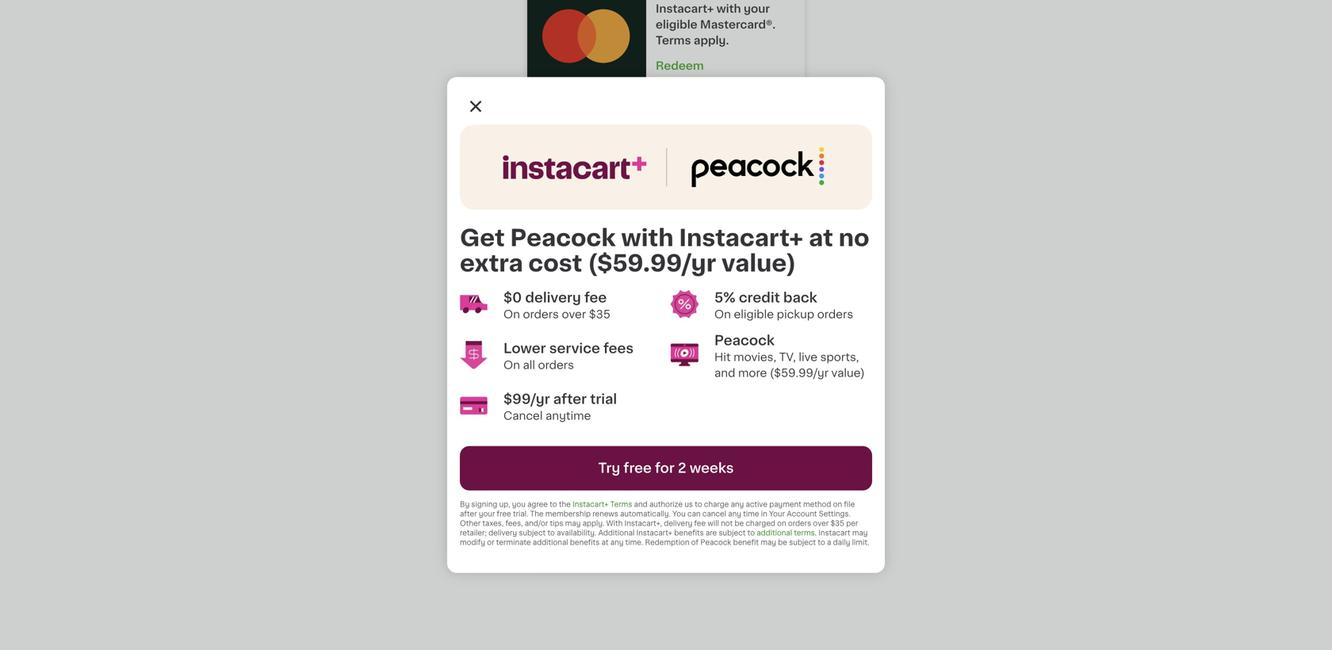 Task type: describe. For each thing, give the bounding box(es) containing it.
of inside by signing up, you agree to the instacart+ terms and authorize us to charge any active payment method on file after your free trial. the membership renews automatically. you can cancel any time in your account settings. other taxes, fees, and/or tips may apply. with instacart+, delivery fee will not be charged on orders over $35 per retailer; delivery subject to availability. additional instacart+ benefits are subject to additional terms . instacart may modify or terminate additional benefits at any time. redemption of peacock benefit may be subject to a daily limit.
[[691, 540, 699, 547]]

time
[[743, 511, 759, 518]]

tips
[[550, 520, 563, 528]]

delivery down you
[[664, 520, 693, 528]]

trial.
[[513, 511, 528, 518]]

0 vertical spatial be
[[735, 520, 744, 528]]

fee inside by signing up, you agree to the instacart+ terms and authorize us to charge any active payment method on file after your free trial. the membership renews automatically. you can cancel any time in your account settings. other taxes, fees, and/or tips may apply. with instacart+, delivery fee will not be charged on orders over $35 per retailer; delivery subject to availability. additional instacart+ benefits are subject to additional terms . instacart may modify or terminate additional benefits at any time. redemption of peacock benefit may be subject to a daily limit.
[[694, 520, 706, 528]]

0 horizontal spatial benefits
[[570, 540, 600, 547]]

of inside "get up to 12 months of free delivery with chase"
[[773, 295, 785, 306]]

active
[[746, 501, 768, 509]]

3 redeem from the top
[[656, 509, 704, 520]]

$0
[[504, 291, 522, 305]]

free inside button
[[624, 462, 652, 475]]

not
[[721, 520, 733, 528]]

0 horizontal spatial additional
[[533, 540, 568, 547]]

more inside peacock hit movies, tv, live sports, and more ($59.99/yr value)
[[738, 368, 767, 379]]

instacart+ inside get peacock with instacart+ at no extra cost ($59.99/yr value)
[[679, 227, 804, 250]]

back
[[783, 291, 817, 305]]

live
[[799, 352, 818, 363]]

12
[[712, 295, 724, 306]]

orders inside lower service fees on all orders
[[538, 360, 574, 371]]

charge
[[704, 501, 729, 509]]

movies,
[[734, 352, 777, 363]]

anytime
[[546, 411, 591, 422]]

0 vertical spatial any
[[731, 501, 744, 509]]

enjoy
[[656, 449, 688, 460]]

get for get peacock with instacart+ at no extra cost ($59.99/yr value)
[[460, 227, 505, 250]]

orders inside by signing up, you agree to the instacart+ terms and authorize us to charge any active payment method on file after your free trial. the membership renews automatically. you can cancel any time in your account settings. other taxes, fees, and/or tips may apply. with instacart+, delivery fee will not be charged on orders over $35 per retailer; delivery subject to availability. additional instacart+ benefits are subject to additional terms . instacart may modify or terminate additional benefits at any time. redemption of peacock benefit may be subject to a daily limit.
[[788, 520, 811, 528]]

you
[[512, 501, 526, 509]]

for
[[655, 462, 675, 475]]

terms apply.
[[656, 311, 797, 338]]

to down tips
[[548, 530, 555, 537]]

get for get up to 12 months of free delivery with chase
[[656, 295, 677, 306]]

$35 inside $0 delivery fee on orders over $35
[[589, 309, 611, 320]]

delivery inside "get up to 12 months of free delivery with chase"
[[682, 311, 728, 322]]

to left a
[[818, 540, 825, 547]]

terms inside join instacart+ and get peacock at no extra cost. terms apply.
[[687, 173, 723, 184]]

up
[[680, 295, 695, 306]]

limit.
[[852, 540, 870, 547]]

additional terms link
[[757, 530, 815, 537]]

your inside by signing up, you agree to the instacart+ terms and authorize us to charge any active payment method on file after your free trial. the membership renews automatically. you can cancel any time in your account settings. other taxes, fees, and/or tips may apply. with instacart+, delivery fee will not be charged on orders over $35 per retailer; delivery subject to availability. additional instacart+ benefits are subject to additional terms . instacart may modify or terminate additional benefits at any time. redemption of peacock benefit may be subject to a daily limit.
[[479, 511, 495, 518]]

over inside by signing up, you agree to the instacart+ terms and authorize us to charge any active payment method on file after your free trial. the membership renews automatically. you can cancel any time in your account settings. other taxes, fees, and/or tips may apply. with instacart+, delivery fee will not be charged on orders over $35 per retailer; delivery subject to availability. additional instacart+ benefits are subject to additional terms . instacart may modify or terminate additional benefits at any time. redemption of peacock benefit may be subject to a daily limit.
[[813, 520, 829, 528]]

trial
[[590, 393, 617, 406]]

peacock inside join instacart+ and get peacock at no extra cost. terms apply.
[[656, 157, 706, 168]]

to right us at the bottom right of page
[[695, 501, 702, 509]]

authorize
[[649, 501, 683, 509]]

are
[[706, 530, 717, 537]]

delivery inside $0 delivery fee on orders over $35
[[525, 291, 581, 305]]

2
[[678, 462, 686, 475]]

a
[[827, 540, 831, 547]]

renews
[[593, 511, 618, 518]]

taxes,
[[483, 520, 504, 528]]

the
[[530, 511, 544, 518]]

lower
[[504, 342, 546, 356]]

($59.99/yr for instacart+
[[588, 252, 716, 275]]

file
[[844, 501, 855, 509]]

in
[[761, 511, 767, 518]]

with inside get peacock with instacart+ at no extra cost ($59.99/yr value)
[[621, 227, 674, 250]]

cancel
[[504, 411, 543, 422]]

1 horizontal spatial may
[[761, 540, 776, 547]]

benefit
[[733, 540, 759, 547]]

terms
[[794, 530, 815, 537]]

up,
[[499, 501, 510, 509]]

retailer;
[[460, 530, 487, 537]]

enjoy $20 off your instacart+ membership renewal with costco
[[656, 449, 792, 492]]

renewal
[[656, 481, 701, 492]]

to inside "get up to 12 months of free delivery with chase"
[[697, 295, 709, 306]]

instacart+ down the instacart+,
[[637, 530, 673, 537]]

1 horizontal spatial benefits
[[674, 530, 704, 537]]

1 vertical spatial any
[[728, 511, 741, 518]]

($59.99/yr for tv,
[[770, 368, 829, 379]]

get up to 12 months of free delivery with chase
[[656, 295, 794, 322]]

method
[[803, 501, 831, 509]]

membership inside 'enjoy $20 off your instacart+ membership renewal with costco'
[[717, 465, 789, 476]]

2 horizontal spatial may
[[852, 530, 868, 537]]

1 horizontal spatial subject
[[719, 530, 746, 537]]

2 redeem from the top
[[656, 355, 704, 366]]

learn more button
[[656, 196, 795, 212]]

to left the
[[550, 501, 557, 509]]

sports,
[[820, 352, 859, 363]]

cost
[[529, 252, 582, 275]]

0 horizontal spatial subject
[[519, 530, 546, 537]]

cost.
[[656, 173, 685, 184]]

weeks
[[690, 462, 734, 475]]

0 vertical spatial may
[[565, 520, 581, 528]]

value) for live
[[832, 368, 865, 379]]

on for 5% credit back
[[715, 309, 731, 320]]

no inside get peacock with instacart+ at no extra cost ($59.99/yr value)
[[839, 227, 870, 250]]

instacart+ terms link
[[573, 501, 632, 509]]

at inside join instacart+ and get peacock at no extra cost. terms apply.
[[708, 157, 720, 168]]

join
[[656, 141, 681, 152]]

$99/yr after trial cancel anytime
[[504, 393, 617, 422]]

$99/yr
[[504, 393, 550, 406]]

fee inside $0 delivery fee on orders over $35
[[584, 291, 607, 305]]

can
[[688, 511, 701, 518]]

per
[[846, 520, 858, 528]]

learn
[[656, 198, 688, 209]]

get
[[769, 141, 788, 152]]

at inside by signing up, you agree to the instacart+ terms and authorize us to charge any active payment method on file after your free trial. the membership renews automatically. you can cancel any time in your account settings. other taxes, fees, and/or tips may apply. with instacart+, delivery fee will not be charged on orders over $35 per retailer; delivery subject to availability. additional instacart+ benefits are subject to additional terms . instacart may modify or terminate additional benefits at any time. redemption of peacock benefit may be subject to a daily limit.
[[602, 540, 609, 547]]

1 redeem from the top
[[656, 60, 704, 71]]

try
[[598, 462, 620, 475]]

the
[[559, 501, 571, 509]]



Task type: locate. For each thing, give the bounding box(es) containing it.
0 vertical spatial $35
[[589, 309, 611, 320]]

peacock inside get peacock with instacart+ at no extra cost ($59.99/yr value)
[[510, 227, 616, 250]]

after up anytime
[[553, 393, 587, 406]]

get inside get peacock with instacart+ at no extra cost ($59.99/yr value)
[[460, 227, 505, 250]]

0 vertical spatial and
[[744, 141, 766, 152]]

by
[[460, 501, 470, 509]]

with inside "get up to 12 months of free delivery with chase"
[[730, 311, 755, 322]]

0 vertical spatial fee
[[584, 291, 607, 305]]

($59.99/yr
[[588, 252, 716, 275], [770, 368, 829, 379]]

other
[[460, 520, 481, 528]]

additional down charged
[[757, 530, 792, 537]]

($59.99/yr inside peacock hit movies, tv, live sports, and more ($59.99/yr value)
[[770, 368, 829, 379]]

peacock up movies,
[[715, 334, 775, 348]]

after inside $99/yr after trial cancel anytime
[[553, 393, 587, 406]]

value) up credit
[[722, 252, 797, 275]]

terms up learn more
[[687, 173, 723, 184]]

try free for 2 weeks button
[[460, 446, 872, 491]]

join instacart+ and get peacock at no extra cost. terms apply.
[[656, 141, 790, 184]]

.
[[815, 530, 817, 537]]

1 horizontal spatial value)
[[832, 368, 865, 379]]

2 horizontal spatial at
[[809, 227, 833, 250]]

be right the not on the right
[[735, 520, 744, 528]]

your right off on the right bottom
[[735, 449, 761, 460]]

on for $0 delivery fee
[[504, 309, 520, 320]]

$35 up fees
[[589, 309, 611, 320]]

fee
[[584, 291, 607, 305], [694, 520, 706, 528]]

will
[[708, 520, 719, 528]]

0 horizontal spatial fee
[[584, 291, 607, 305]]

automatically.
[[620, 511, 671, 518]]

subject down the not on the right
[[719, 530, 746, 537]]

with down the weeks
[[704, 481, 728, 492]]

1 horizontal spatial $35
[[831, 520, 845, 528]]

subject
[[519, 530, 546, 537], [719, 530, 746, 537], [789, 540, 816, 547]]

peacock down are
[[701, 540, 732, 547]]

5%
[[715, 291, 736, 305]]

additional
[[598, 530, 635, 537]]

with down learn
[[621, 227, 674, 250]]

additional
[[757, 530, 792, 537], [533, 540, 568, 547]]

get peacock with instacart+ at no extra cost ($59.99/yr value)
[[460, 227, 875, 275]]

any up time
[[731, 501, 744, 509]]

at
[[708, 157, 720, 168], [809, 227, 833, 250], [602, 540, 609, 547]]

1 vertical spatial get
[[656, 295, 677, 306]]

terms down up
[[656, 327, 690, 338]]

0 horizontal spatial get
[[460, 227, 505, 250]]

2 vertical spatial at
[[602, 540, 609, 547]]

2 horizontal spatial with
[[730, 311, 755, 322]]

1 horizontal spatial and
[[715, 368, 736, 379]]

costco
[[731, 481, 772, 492]]

2 horizontal spatial free
[[656, 311, 679, 322]]

1 horizontal spatial more
[[738, 368, 767, 379]]

peacock up cost
[[510, 227, 616, 250]]

and left the get
[[744, 141, 766, 152]]

0 vertical spatial after
[[553, 393, 587, 406]]

value)
[[722, 252, 797, 275], [832, 368, 865, 379]]

0 horizontal spatial be
[[735, 520, 744, 528]]

settings.
[[819, 511, 851, 518]]

over up .
[[813, 520, 829, 528]]

1 vertical spatial of
[[691, 540, 699, 547]]

1 horizontal spatial get
[[656, 295, 677, 306]]

delivery down taxes,
[[489, 530, 517, 537]]

1 vertical spatial value)
[[832, 368, 865, 379]]

0 vertical spatial redeem
[[656, 60, 704, 71]]

instacart+
[[683, 141, 742, 152], [679, 227, 804, 250], [656, 465, 714, 476], [573, 501, 609, 509], [637, 530, 673, 537]]

over up service
[[562, 309, 586, 320]]

all
[[523, 360, 535, 371]]

orders down back
[[817, 309, 853, 320]]

get up $0
[[460, 227, 505, 250]]

instacart+ up renews
[[573, 501, 609, 509]]

1 horizontal spatial ($59.99/yr
[[770, 368, 829, 379]]

peacock up cost.
[[656, 157, 706, 168]]

0 vertical spatial ($59.99/yr
[[588, 252, 716, 275]]

1 horizontal spatial no
[[839, 227, 870, 250]]

1 vertical spatial at
[[809, 227, 833, 250]]

1 vertical spatial and
[[715, 368, 736, 379]]

2 vertical spatial free
[[497, 511, 511, 518]]

0 horizontal spatial on
[[777, 520, 786, 528]]

benefits down can
[[674, 530, 704, 537]]

0 vertical spatial of
[[773, 295, 785, 306]]

fees
[[604, 342, 634, 356]]

and up the automatically.
[[634, 501, 648, 509]]

extra inside join instacart+ and get peacock at no extra cost. terms apply.
[[740, 157, 769, 168]]

get inside "get up to 12 months of free delivery with chase"
[[656, 295, 677, 306]]

of right redemption
[[691, 540, 699, 547]]

on down 12
[[715, 309, 731, 320]]

additional down tips
[[533, 540, 568, 547]]

on inside 5% credit back on eligible pickup orders
[[715, 309, 731, 320]]

1 vertical spatial be
[[778, 540, 787, 547]]

0 vertical spatial terms
[[687, 173, 723, 184]]

service
[[549, 342, 600, 356]]

0 horizontal spatial no
[[722, 157, 737, 168]]

over
[[562, 309, 586, 320], [813, 520, 829, 528]]

of
[[773, 295, 785, 306], [691, 540, 699, 547]]

extra up $0
[[460, 252, 523, 275]]

credit
[[739, 291, 780, 305]]

0 vertical spatial value)
[[722, 252, 797, 275]]

1 vertical spatial apply.
[[583, 520, 605, 528]]

off
[[716, 449, 732, 460]]

instacart+,
[[625, 520, 662, 528]]

1 horizontal spatial on
[[833, 501, 842, 509]]

1 vertical spatial may
[[852, 530, 868, 537]]

instacart+ down learn more button
[[679, 227, 804, 250]]

subject down and/or
[[519, 530, 546, 537]]

2 vertical spatial and
[[634, 501, 648, 509]]

your down signing
[[479, 511, 495, 518]]

of up "chase"
[[773, 295, 785, 306]]

cancel
[[703, 511, 726, 518]]

1 horizontal spatial at
[[708, 157, 720, 168]]

time.
[[625, 540, 643, 547]]

2 redeem button from the top
[[656, 343, 795, 369]]

months
[[726, 295, 770, 306]]

redemption
[[645, 540, 690, 547]]

0 vertical spatial over
[[562, 309, 586, 320]]

extra down the get
[[740, 157, 769, 168]]

0 vertical spatial no
[[722, 157, 737, 168]]

delivery up "apply."
[[682, 311, 728, 322]]

0 vertical spatial benefits
[[674, 530, 704, 537]]

0 vertical spatial free
[[656, 311, 679, 322]]

apply. down renews
[[583, 520, 605, 528]]

get
[[460, 227, 505, 250], [656, 295, 677, 306]]

instacart+ inside join instacart+ and get peacock at no extra cost. terms apply.
[[683, 141, 742, 152]]

1 horizontal spatial membership
[[717, 465, 789, 476]]

0 vertical spatial get
[[460, 227, 505, 250]]

terms up renews
[[610, 501, 632, 509]]

1 horizontal spatial free
[[624, 462, 652, 475]]

learn more
[[656, 198, 721, 209]]

availability.
[[557, 530, 597, 537]]

to left 12
[[697, 295, 709, 306]]

orders up lower
[[523, 309, 559, 320]]

on for lower service fees
[[504, 360, 520, 371]]

signing
[[471, 501, 497, 509]]

be down additional terms link
[[778, 540, 787, 547]]

any up the not on the right
[[728, 511, 741, 518]]

1 vertical spatial free
[[624, 462, 652, 475]]

apply.
[[693, 327, 728, 338]]

terms
[[687, 173, 723, 184], [656, 327, 690, 338], [610, 501, 632, 509]]

agree
[[527, 501, 548, 509]]

with inside 'enjoy $20 off your instacart+ membership renewal with costco'
[[704, 481, 728, 492]]

($59.99/yr up up
[[588, 252, 716, 275]]

on down $0
[[504, 309, 520, 320]]

on up additional terms link
[[777, 520, 786, 528]]

orders down account
[[788, 520, 811, 528]]

hit
[[715, 352, 731, 363]]

fee up service
[[584, 291, 607, 305]]

apply. up learn more button
[[725, 173, 761, 184]]

or
[[487, 540, 494, 547]]

terms inside "terms apply."
[[656, 327, 690, 338]]

5% credit back on eligible pickup orders
[[715, 291, 853, 320]]

by signing up, you agree to the instacart+ terms and authorize us to charge any active payment method on file after your free trial. the membership renews automatically. you can cancel any time in your account settings. other taxes, fees, and/or tips may apply. with instacart+, delivery fee will not be charged on orders over $35 per retailer; delivery subject to availability. additional instacart+ benefits are subject to additional terms . instacart may modify or terminate additional benefits at any time. redemption of peacock benefit may be subject to a daily limit.
[[460, 501, 870, 547]]

0 vertical spatial apply.
[[725, 173, 761, 184]]

0 horizontal spatial may
[[565, 520, 581, 528]]

free inside "get up to 12 months of free delivery with chase"
[[656, 311, 679, 322]]

lower service fees on all orders
[[504, 342, 634, 371]]

1 horizontal spatial additional
[[757, 530, 792, 537]]

no
[[722, 157, 737, 168], [839, 227, 870, 250]]

$35 inside by signing up, you agree to the instacart+ terms and authorize us to charge any active payment method on file after your free trial. the membership renews automatically. you can cancel any time in your account settings. other taxes, fees, and/or tips may apply. with instacart+, delivery fee will not be charged on orders over $35 per retailer; delivery subject to availability. additional instacart+ benefits are subject to additional terms . instacart may modify or terminate additional benefits at any time. redemption of peacock benefit may be subject to a daily limit.
[[831, 520, 845, 528]]

at inside get peacock with instacart+ at no extra cost ($59.99/yr value)
[[809, 227, 833, 250]]

0 vertical spatial your
[[735, 449, 761, 460]]

($59.99/yr inside get peacock with instacart+ at no extra cost ($59.99/yr value)
[[588, 252, 716, 275]]

over inside $0 delivery fee on orders over $35
[[562, 309, 586, 320]]

value) inside get peacock with instacart+ at no extra cost ($59.99/yr value)
[[722, 252, 797, 275]]

terminate
[[496, 540, 531, 547]]

you
[[673, 511, 686, 518]]

1 vertical spatial redeem
[[656, 355, 704, 366]]

1 vertical spatial no
[[839, 227, 870, 250]]

1 horizontal spatial of
[[773, 295, 785, 306]]

0 horizontal spatial your
[[479, 511, 495, 518]]

2 vertical spatial any
[[610, 540, 624, 547]]

0 vertical spatial on
[[833, 501, 842, 509]]

instacart+ up renewal
[[656, 465, 714, 476]]

2 horizontal spatial subject
[[789, 540, 816, 547]]

redeem
[[656, 60, 704, 71], [656, 355, 704, 366], [656, 509, 704, 520]]

peacock inside by signing up, you agree to the instacart+ terms and authorize us to charge any active payment method on file after your free trial. the membership renews automatically. you can cancel any time in your account settings. other taxes, fees, and/or tips may apply. with instacart+, delivery fee will not be charged on orders over $35 per retailer; delivery subject to availability. additional instacart+ benefits are subject to additional terms . instacart may modify or terminate additional benefits at any time. redemption of peacock benefit may be subject to a daily limit.
[[701, 540, 732, 547]]

1 vertical spatial your
[[479, 511, 495, 518]]

membership down the
[[545, 511, 591, 518]]

value) down sports,
[[832, 368, 865, 379]]

1 redeem button from the top
[[656, 58, 795, 74]]

after inside by signing up, you agree to the instacart+ terms and authorize us to charge any active payment method on file after your free trial. the membership renews automatically. you can cancel any time in your account settings. other taxes, fees, and/or tips may apply. with instacart+, delivery fee will not be charged on orders over $35 per retailer; delivery subject to availability. additional instacart+ benefits are subject to additional terms . instacart may modify or terminate additional benefits at any time. redemption of peacock benefit may be subject to a daily limit.
[[460, 511, 477, 518]]

with down months at the right
[[730, 311, 755, 322]]

instacart
[[819, 530, 851, 537]]

1 vertical spatial fee
[[694, 520, 706, 528]]

extra inside get peacock with instacart+ at no extra cost ($59.99/yr value)
[[460, 252, 523, 275]]

more down movies,
[[738, 368, 767, 379]]

0 horizontal spatial extra
[[460, 252, 523, 275]]

membership inside by signing up, you agree to the instacart+ terms and authorize us to charge any active payment method on file after your free trial. the membership renews automatically. you can cancel any time in your account settings. other taxes, fees, and/or tips may apply. with instacart+, delivery fee will not be charged on orders over $35 per retailer; delivery subject to availability. additional instacart+ benefits are subject to additional terms . instacart may modify or terminate additional benefits at any time. redemption of peacock benefit may be subject to a daily limit.
[[545, 511, 591, 518]]

tv,
[[779, 352, 796, 363]]

benefits
[[674, 530, 704, 537], [570, 540, 600, 547]]

pickup
[[777, 309, 815, 320]]

0 horizontal spatial apply.
[[583, 520, 605, 528]]

at down additional
[[602, 540, 609, 547]]

0 horizontal spatial after
[[460, 511, 477, 518]]

and inside join instacart+ and get peacock at no extra cost. terms apply.
[[744, 141, 766, 152]]

membership up costco
[[717, 465, 789, 476]]

peacock inside peacock hit movies, tv, live sports, and more ($59.99/yr value)
[[715, 334, 775, 348]]

1 vertical spatial membership
[[545, 511, 591, 518]]

0 horizontal spatial ($59.99/yr
[[588, 252, 716, 275]]

apply.
[[725, 173, 761, 184], [583, 520, 605, 528]]

and down hit
[[715, 368, 736, 379]]

may down additional terms link
[[761, 540, 776, 547]]

on
[[833, 501, 842, 509], [777, 520, 786, 528]]

1 vertical spatial ($59.99/yr
[[770, 368, 829, 379]]

1 vertical spatial terms
[[656, 327, 690, 338]]

apply. inside join instacart+ and get peacock at no extra cost. terms apply.
[[725, 173, 761, 184]]

terms inside by signing up, you agree to the instacart+ terms and authorize us to charge any active payment method on file after your free trial. the membership renews automatically. you can cancel any time in your account settings. other taxes, fees, and/or tips may apply. with instacart+, delivery fee will not be charged on orders over $35 per retailer; delivery subject to availability. additional instacart+ benefits are subject to additional terms . instacart may modify or terminate additional benefits at any time. redemption of peacock benefit may be subject to a daily limit.
[[610, 501, 632, 509]]

membership
[[717, 465, 789, 476], [545, 511, 591, 518]]

value) inside peacock hit movies, tv, live sports, and more ($59.99/yr value)
[[832, 368, 865, 379]]

0 vertical spatial at
[[708, 157, 720, 168]]

get peacock with instacart+ at no extra cost ($59.99/yr value) dialog
[[447, 77, 885, 573]]

charged
[[746, 520, 776, 528]]

at up back
[[809, 227, 833, 250]]

on inside lower service fees on all orders
[[504, 360, 520, 371]]

apply. inside by signing up, you agree to the instacart+ terms and authorize us to charge any active payment method on file after your free trial. the membership renews automatically. you can cancel any time in your account settings. other taxes, fees, and/or tips may apply. with instacart+, delivery fee will not be charged on orders over $35 per retailer; delivery subject to availability. additional instacart+ benefits are subject to additional terms . instacart may modify or terminate additional benefits at any time. redemption of peacock benefit may be subject to a daily limit.
[[583, 520, 605, 528]]

$20
[[691, 449, 713, 460]]

1 horizontal spatial over
[[813, 520, 829, 528]]

4 redeem button from the top
[[656, 497, 795, 523]]

1 horizontal spatial be
[[778, 540, 787, 547]]

may up the availability.
[[565, 520, 581, 528]]

subject down terms
[[789, 540, 816, 547]]

account
[[787, 511, 817, 518]]

instacart+ right join
[[683, 141, 742, 152]]

1 vertical spatial additional
[[533, 540, 568, 547]]

on inside $0 delivery fee on orders over $35
[[504, 309, 520, 320]]

may up limit.
[[852, 530, 868, 537]]

may
[[565, 520, 581, 528], [852, 530, 868, 537], [761, 540, 776, 547]]

$0 delivery fee on orders over $35
[[504, 291, 611, 320]]

0 horizontal spatial with
[[621, 227, 674, 250]]

3 redeem button from the top
[[656, 353, 704, 369]]

($59.99/yr down "live"
[[770, 368, 829, 379]]

0 vertical spatial additional
[[757, 530, 792, 537]]

after up other
[[460, 511, 477, 518]]

with
[[606, 520, 623, 528]]

and/or
[[525, 520, 548, 528]]

1 horizontal spatial fee
[[694, 520, 706, 528]]

fee down can
[[694, 520, 706, 528]]

value) for at
[[722, 252, 797, 275]]

at up learn more button
[[708, 157, 720, 168]]

0 vertical spatial membership
[[717, 465, 789, 476]]

0 horizontal spatial at
[[602, 540, 609, 547]]

free inside by signing up, you agree to the instacart+ terms and authorize us to charge any active payment method on file after your free trial. the membership renews automatically. you can cancel any time in your account settings. other taxes, fees, and/or tips may apply. with instacart+, delivery fee will not be charged on orders over $35 per retailer; delivery subject to availability. additional instacart+ benefits are subject to additional terms . instacart may modify or terminate additional benefits at any time. redemption of peacock benefit may be subject to a daily limit.
[[497, 511, 511, 518]]

$35 down settings. on the right bottom of the page
[[831, 520, 845, 528]]

1 horizontal spatial your
[[735, 449, 761, 460]]

your inside 'enjoy $20 off your instacart+ membership renewal with costco'
[[735, 449, 761, 460]]

1 vertical spatial on
[[777, 520, 786, 528]]

and inside peacock hit movies, tv, live sports, and more ($59.99/yr value)
[[715, 368, 736, 379]]

0 horizontal spatial of
[[691, 540, 699, 547]]

orders inside $0 delivery fee on orders over $35
[[523, 309, 559, 320]]

daily
[[833, 540, 850, 547]]

benefits down the availability.
[[570, 540, 600, 547]]

0 horizontal spatial more
[[691, 198, 721, 209]]

2 vertical spatial redeem
[[656, 509, 704, 520]]

modify
[[460, 540, 485, 547]]

0 horizontal spatial over
[[562, 309, 586, 320]]

any down additional
[[610, 540, 624, 547]]

chase
[[758, 311, 794, 322]]

1 vertical spatial after
[[460, 511, 477, 518]]

and inside by signing up, you agree to the instacart+ terms and authorize us to charge any active payment method on file after your free trial. the membership renews automatically. you can cancel any time in your account settings. other taxes, fees, and/or tips may apply. with instacart+, delivery fee will not be charged on orders over $35 per retailer; delivery subject to availability. additional instacart+ benefits are subject to additional terms . instacart may modify or terminate additional benefits at any time. redemption of peacock benefit may be subject to a daily limit.
[[634, 501, 648, 509]]

more right learn
[[691, 198, 721, 209]]

0 horizontal spatial and
[[634, 501, 648, 509]]

try free for 2 weeks
[[598, 462, 734, 475]]

$35
[[589, 309, 611, 320], [831, 520, 845, 528]]

delivery down cost
[[525, 291, 581, 305]]

on left all
[[504, 360, 520, 371]]

your
[[769, 511, 785, 518]]

1 vertical spatial over
[[813, 520, 829, 528]]

1 horizontal spatial apply.
[[725, 173, 761, 184]]

2 vertical spatial with
[[704, 481, 728, 492]]

payment
[[769, 501, 802, 509]]

instacart+ inside 'enjoy $20 off your instacart+ membership renewal with costco'
[[656, 465, 714, 476]]

0 vertical spatial extra
[[740, 157, 769, 168]]

more inside button
[[691, 198, 721, 209]]

fees,
[[506, 520, 523, 528]]

get left up
[[656, 295, 677, 306]]

0 horizontal spatial value)
[[722, 252, 797, 275]]

on up settings. on the right bottom of the page
[[833, 501, 842, 509]]

eligible
[[734, 309, 774, 320]]

us
[[685, 501, 693, 509]]

orders inside 5% credit back on eligible pickup orders
[[817, 309, 853, 320]]

orders down service
[[538, 360, 574, 371]]

5 redeem button from the top
[[656, 507, 704, 523]]

1 vertical spatial extra
[[460, 252, 523, 275]]

1 vertical spatial with
[[730, 311, 755, 322]]

1 horizontal spatial with
[[704, 481, 728, 492]]

no inside join instacart+ and get peacock at no extra cost. terms apply.
[[722, 157, 737, 168]]

to up benefit
[[748, 530, 755, 537]]

1 horizontal spatial after
[[553, 393, 587, 406]]



Task type: vqa. For each thing, say whether or not it's contained in the screenshot.
the bottom the may
yes



